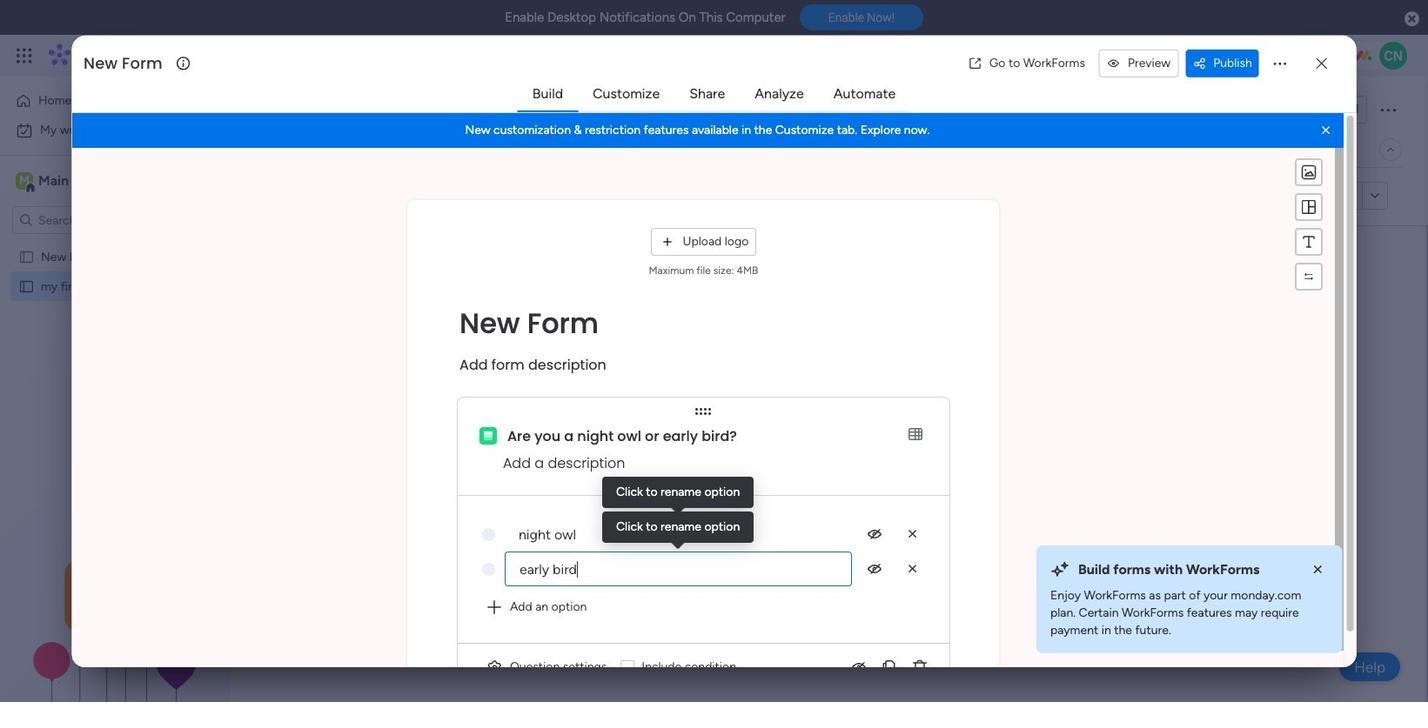 Task type: locate. For each thing, give the bounding box(es) containing it.
drag to reorder the question image
[[695, 403, 712, 420]]

0 vertical spatial public board image
[[18, 248, 35, 265]]

1 vertical spatial public board image
[[18, 278, 35, 294]]

add view image
[[637, 143, 644, 156]]

0 vertical spatial close image
[[1318, 121, 1335, 139]]

add to favorites image
[[480, 101, 497, 118]]

tab
[[518, 77, 578, 112], [578, 77, 675, 112], [675, 77, 740, 112], [740, 77, 819, 112], [819, 77, 911, 112]]

list box
[[0, 0, 222, 536]]

invite members image
[[1196, 47, 1214, 64]]

background color and image selector image
[[1301, 163, 1318, 181]]

search everything image
[[1277, 47, 1295, 64]]

alert
[[1037, 546, 1343, 654]]

menu image
[[1301, 198, 1318, 215]]

None text field
[[505, 517, 852, 552], [505, 552, 852, 587], [505, 517, 852, 552], [505, 552, 852, 587]]

4 tab from the left
[[740, 77, 819, 112]]

Search in workspace field
[[37, 210, 145, 230]]

select product image
[[16, 47, 33, 64]]

1 option from the top
[[10, 87, 212, 115]]

public board image
[[18, 248, 35, 265], [18, 278, 35, 294]]

5 tab from the left
[[819, 77, 911, 112]]

tab list
[[518, 77, 911, 112]]

close image
[[1318, 121, 1335, 139], [1310, 561, 1328, 579]]

2 tab from the left
[[578, 77, 675, 112]]

1 vertical spatial option
[[10, 117, 212, 145]]

more actions image
[[1272, 54, 1289, 72]]

None field
[[79, 52, 174, 74], [260, 91, 442, 128], [79, 52, 174, 74], [260, 91, 442, 128]]

form form
[[71, 147, 1344, 703], [231, 226, 1427, 703]]

0 vertical spatial option
[[10, 87, 212, 115]]

2 public board image from the top
[[18, 278, 35, 294]]

component__icon image
[[479, 427, 497, 445]]

help image
[[1315, 47, 1333, 64]]

group
[[598, 362, 1060, 463]]

option
[[10, 87, 212, 115], [10, 117, 212, 145]]

1 tab from the left
[[518, 77, 578, 112]]



Task type: vqa. For each thing, say whether or not it's contained in the screenshot.
Workspace selection element
no



Task type: describe. For each thing, give the bounding box(es) containing it.
start a board discussion image
[[511, 101, 528, 118]]

notifications image
[[1120, 47, 1137, 64]]

lottie animation image
[[0, 527, 222, 703]]

3 tab from the left
[[675, 77, 740, 112]]

lottie animation element
[[0, 527, 222, 703]]

2 option from the top
[[10, 117, 212, 145]]

show board description image
[[450, 101, 471, 118]]

customization tools toolbar
[[1295, 158, 1323, 290]]

workforms logo image
[[430, 182, 528, 210]]

collapse board header image
[[1384, 143, 1398, 157]]

1 vertical spatial close image
[[1310, 561, 1328, 579]]

cool name image
[[1380, 42, 1408, 70]]

1 public board image from the top
[[18, 248, 35, 265]]

close image inside banner banner
[[1318, 121, 1335, 139]]

banner banner
[[71, 113, 1344, 147]]

dapulse close image
[[1405, 10, 1420, 28]]

update feed image
[[1158, 47, 1175, 64]]

monday marketplace image
[[1235, 47, 1252, 64]]

board activity image
[[1246, 99, 1267, 120]]



